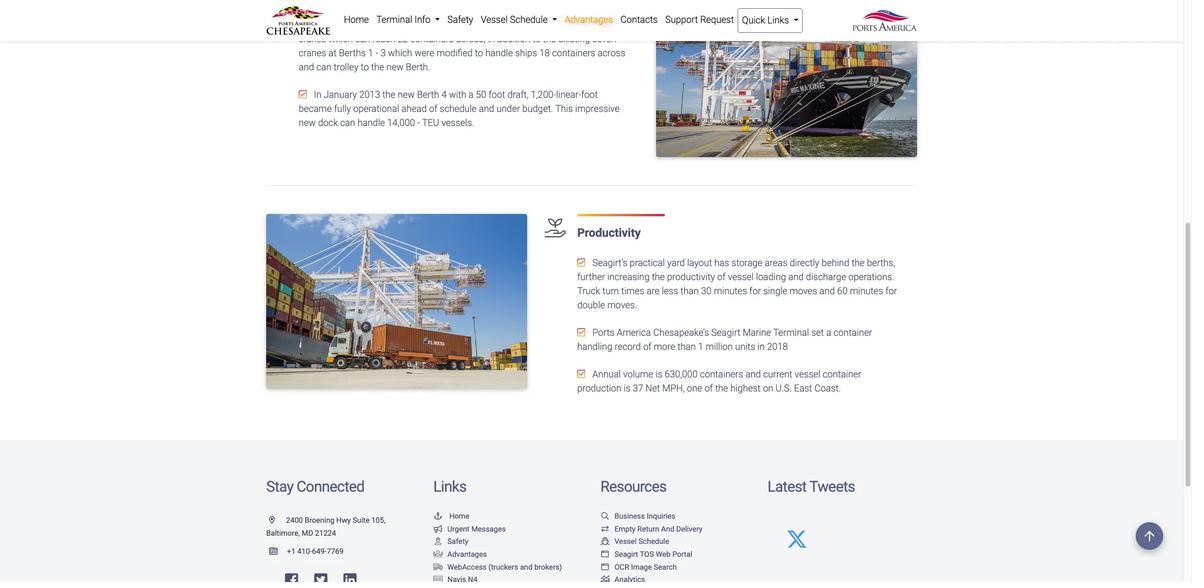 Task type: locate. For each thing, give the bounding box(es) containing it.
1 vertical spatial vessel
[[615, 538, 637, 546]]

across
[[598, 48, 626, 59]]

has left four
[[346, 19, 360, 31]]

0 vertical spatial home link
[[340, 8, 373, 32]]

delivery
[[677, 525, 703, 534]]

0 vertical spatial home
[[344, 14, 369, 25]]

links up anchor image
[[434, 478, 467, 496]]

1,200-
[[531, 89, 557, 100]]

1 horizontal spatial 1
[[699, 342, 704, 353]]

across,
[[456, 34, 486, 45]]

check square image up the handling
[[578, 328, 586, 338]]

and
[[299, 62, 314, 73], [479, 103, 495, 115], [789, 272, 804, 283], [820, 286, 835, 297], [746, 369, 761, 380], [520, 563, 533, 572]]

0 horizontal spatial -
[[376, 48, 378, 59]]

0 horizontal spatial schedule
[[510, 14, 548, 25]]

0 vertical spatial -
[[376, 48, 378, 59]]

1 vertical spatial to
[[475, 48, 483, 59]]

urgent messages
[[448, 525, 506, 534]]

1 vertical spatial vessel schedule
[[615, 538, 670, 546]]

home up urgent
[[450, 512, 470, 521]]

map marker alt image
[[269, 518, 284, 525]]

browser image down ship image
[[601, 552, 610, 559]]

0 vertical spatial terminal
[[377, 14, 413, 25]]

handle inside in january 2013 the new berth 4 with a 50 foot draft, 1,200-linear-foot became fully operational ahead of schedule and under budget. this impressive new dock can handle 14,000 - teu vessels.
[[358, 117, 385, 129]]

all-
[[382, 19, 394, 31]]

vessel schedule up addition
[[481, 14, 550, 25]]

of left "more"
[[644, 342, 652, 353]]

new up the ahead
[[398, 89, 415, 100]]

0 vertical spatial advantages link
[[561, 8, 617, 32]]

1 horizontal spatial home
[[450, 512, 470, 521]]

2 safety from the top
[[448, 538, 469, 546]]

operational
[[353, 103, 399, 115]]

0 vertical spatial check square image
[[299, 20, 307, 29]]

check square image up production
[[578, 370, 586, 379]]

1 horizontal spatial -
[[418, 117, 420, 129]]

1 horizontal spatial terminal
[[774, 328, 810, 339]]

check square image up further
[[578, 258, 586, 268]]

safety up across,
[[448, 14, 474, 25]]

can down 'at'
[[317, 62, 332, 73]]

container right the set
[[834, 328, 873, 339]]

- left the 3
[[376, 48, 378, 59]]

and up moves
[[789, 272, 804, 283]]

of up teu
[[429, 103, 438, 115]]

browser image up analytics icon
[[601, 564, 610, 572]]

1 horizontal spatial minutes
[[850, 286, 884, 297]]

2 vertical spatial containers
[[700, 369, 744, 380]]

seven
[[593, 34, 617, 45]]

a inside "ports america chesapeake's seagirt marine terminal set a container handling record of more than 1 million units in 2018"
[[827, 328, 832, 339]]

than down chesapeake's
[[678, 342, 696, 353]]

advantages link
[[561, 8, 617, 32], [434, 550, 487, 559]]

1 vertical spatial safety
[[448, 538, 469, 546]]

1 browser image from the top
[[601, 552, 610, 559]]

double
[[578, 300, 605, 311]]

1 horizontal spatial to
[[475, 48, 483, 59]]

seagirt up ocr
[[615, 550, 639, 559]]

1 horizontal spatial vessel
[[615, 538, 637, 546]]

berths,
[[868, 258, 896, 269]]

2 horizontal spatial to
[[533, 34, 541, 45]]

0 horizontal spatial to
[[361, 62, 369, 73]]

tweets
[[810, 478, 856, 496]]

ship image
[[601, 539, 610, 546]]

0 horizontal spatial has
[[346, 19, 360, 31]]

seagirt tos web portal
[[615, 550, 693, 559]]

1 horizontal spatial for
[[886, 286, 898, 297]]

1 horizontal spatial a
[[827, 328, 832, 339]]

quick
[[743, 15, 766, 26]]

can
[[355, 34, 370, 45], [317, 62, 332, 73], [340, 117, 355, 129]]

times
[[622, 286, 645, 297]]

and up in
[[299, 62, 314, 73]]

brokers)
[[535, 563, 562, 572]]

safety
[[448, 14, 474, 25], [448, 538, 469, 546]]

0 horizontal spatial vessel
[[728, 272, 754, 283]]

minutes down operations.
[[850, 286, 884, 297]]

seagirt up million
[[712, 328, 741, 339]]

2 check square image from the top
[[299, 90, 307, 99]]

advantages link up webaccess
[[434, 550, 487, 559]]

foot right 50
[[489, 89, 506, 100]]

0 horizontal spatial links
[[434, 478, 467, 496]]

- inside in january 2013 the new berth 4 with a 50 foot draft, 1,200-linear-foot became fully operational ahead of schedule and under budget. this impressive new dock can handle 14,000 - teu vessels.
[[418, 117, 420, 129]]

0 vertical spatial a
[[469, 89, 474, 100]]

containers down high-
[[411, 34, 454, 45]]

seagirt up 'at'
[[314, 19, 343, 31]]

home link up urgent
[[434, 512, 470, 521]]

1 vertical spatial seagirt
[[712, 328, 741, 339]]

vessel schedule
[[481, 14, 550, 25], [615, 538, 670, 546]]

60
[[838, 286, 848, 297]]

a
[[469, 89, 474, 100], [827, 328, 832, 339]]

of inside seagirt's practical yard layout has storage areas directly behind the berths, further increasing the productivity of vessel loading and discharge                                 operations. truck turn times are less than 30 minutes for single moves and 60 minutes for double moves.
[[718, 272, 726, 283]]

browser image inside ocr image search link
[[601, 564, 610, 572]]

1 check square image from the top
[[299, 20, 307, 29]]

1 horizontal spatial in
[[758, 342, 765, 353]]

advantages up existing
[[565, 14, 613, 25]]

units
[[736, 342, 756, 353]]

stay
[[266, 478, 293, 496]]

of right one on the bottom right of page
[[705, 383, 713, 395]]

bullhorn image
[[434, 526, 443, 534]]

browser image inside seagirt tos web portal link
[[601, 552, 610, 559]]

to up 18
[[533, 34, 541, 45]]

coast.
[[815, 383, 841, 395]]

links right quick
[[768, 15, 789, 26]]

1 vertical spatial schedule
[[639, 538, 670, 546]]

vessel schedule link down empty
[[601, 538, 670, 546]]

+1
[[287, 548, 296, 556]]

1 horizontal spatial advantages
[[565, 14, 613, 25]]

more
[[654, 342, 676, 353]]

east
[[795, 383, 813, 395]]

1 left million
[[699, 342, 704, 353]]

new
[[387, 62, 404, 73], [398, 89, 415, 100], [299, 117, 316, 129]]

1 vertical spatial vessel
[[795, 369, 821, 380]]

suite
[[353, 516, 370, 525]]

0 vertical spatial links
[[768, 15, 789, 26]]

moves.
[[608, 300, 637, 311]]

broening
[[305, 516, 335, 525]]

2 check square image from the top
[[578, 328, 586, 338]]

which down 22
[[388, 48, 413, 59]]

home link
[[340, 8, 373, 32], [434, 512, 470, 521]]

four
[[363, 19, 379, 31]]

handle down operational
[[358, 117, 385, 129]]

is up net
[[656, 369, 663, 380]]

1 left the 3
[[368, 48, 374, 59]]

1 horizontal spatial has
[[715, 258, 730, 269]]

home link left all-
[[340, 8, 373, 32]]

reach
[[373, 34, 396, 45]]

empty
[[615, 525, 636, 534]]

2 horizontal spatial seagirt
[[712, 328, 741, 339]]

2 foot from the left
[[582, 89, 598, 100]]

support
[[666, 14, 698, 25]]

the up operational
[[383, 89, 396, 100]]

to right trolley
[[361, 62, 369, 73]]

0 vertical spatial seagirt
[[314, 19, 343, 31]]

vessel down empty
[[615, 538, 637, 546]]

this
[[556, 103, 573, 115]]

truck container image
[[434, 564, 443, 572]]

1 horizontal spatial is
[[656, 369, 663, 380]]

has right layout
[[715, 258, 730, 269]]

january
[[324, 89, 357, 100]]

a left 50
[[469, 89, 474, 100]]

1 vertical spatial a
[[827, 328, 832, 339]]

2 browser image from the top
[[601, 564, 610, 572]]

0 horizontal spatial seagirt
[[314, 19, 343, 31]]

seagirt inside "ports america chesapeake's seagirt marine terminal set a container handling record of more than 1 million units in 2018"
[[712, 328, 741, 339]]

0 vertical spatial browser image
[[601, 552, 610, 559]]

18
[[540, 48, 550, 59]]

0 horizontal spatial vessel schedule
[[481, 14, 550, 25]]

1 vertical spatial is
[[624, 383, 631, 395]]

innovations image
[[657, 0, 918, 157]]

0 vertical spatial is
[[656, 369, 663, 380]]

annual volume is 630,000 containers and current vessel container production is 37 net mph, one of the highest on u.s. east coast.
[[578, 369, 862, 395]]

can down four
[[355, 34, 370, 45]]

new down "became"
[[299, 117, 316, 129]]

seagirt's practical yard layout has storage areas directly behind the berths, further increasing the productivity of vessel loading and discharge                                 operations. truck turn times are less than 30 minutes for single moves and 60 minutes for double moves.
[[578, 258, 898, 311]]

1 cranes from the top
[[299, 34, 326, 45]]

0 vertical spatial vessel
[[728, 272, 754, 283]]

0 horizontal spatial is
[[624, 383, 631, 395]]

2 vertical spatial can
[[340, 117, 355, 129]]

record
[[615, 342, 641, 353]]

for left single
[[750, 286, 761, 297]]

0 vertical spatial which
[[329, 34, 353, 45]]

which up 'at'
[[329, 34, 353, 45]]

mph,
[[663, 383, 685, 395]]

schedule up seagirt tos web portal
[[639, 538, 670, 546]]

request
[[701, 14, 735, 25]]

- inside the seagirt has four all-electric, high-efficiency, super-post-panamax gantry cranes which can reach 22 containers across, in addition to the existing seven cranes at berths 1 - 3 which were modified to handle ships 18 containers across and can trolley to the new berth.
[[376, 48, 378, 59]]

than down productivity
[[681, 286, 699, 297]]

0 horizontal spatial terminal
[[377, 14, 413, 25]]

and down 50
[[479, 103, 495, 115]]

1 vertical spatial container
[[823, 369, 862, 380]]

0 horizontal spatial a
[[469, 89, 474, 100]]

3 check square image from the top
[[578, 370, 586, 379]]

browser image for ocr
[[601, 564, 610, 572]]

0 horizontal spatial containers
[[411, 34, 454, 45]]

cranes
[[299, 34, 326, 45], [299, 48, 326, 59]]

4
[[442, 89, 447, 100]]

handle down addition
[[486, 48, 513, 59]]

info
[[415, 14, 431, 25]]

vessel schedule up seagirt tos web portal link
[[615, 538, 670, 546]]

advantages link up existing
[[561, 8, 617, 32]]

0 horizontal spatial home link
[[340, 8, 373, 32]]

minutes right the 30
[[714, 286, 748, 297]]

0 horizontal spatial vessel schedule link
[[477, 8, 561, 32]]

in down marine on the right of the page
[[758, 342, 765, 353]]

2 vertical spatial to
[[361, 62, 369, 73]]

2 vertical spatial check square image
[[578, 370, 586, 379]]

safety down urgent
[[448, 538, 469, 546]]

1 horizontal spatial seagirt
[[615, 550, 639, 559]]

business
[[615, 512, 645, 521]]

seagirt inside the seagirt has four all-electric, high-efficiency, super-post-panamax gantry cranes which can reach 22 containers across, in addition to the existing seven cranes at berths 1 - 3 which were modified to handle ships 18 containers across and can trolley to the new berth.
[[314, 19, 343, 31]]

check square image for ports america chesapeake's seagirt marine terminal set a container handling record of more than 1 million units in 2018
[[578, 328, 586, 338]]

0 vertical spatial has
[[346, 19, 360, 31]]

anchor image
[[434, 513, 443, 521]]

terminal inside 'link'
[[377, 14, 413, 25]]

containers inside annual volume is 630,000 containers and current vessel container production is 37 net mph, one of the highest on u.s. east coast.
[[700, 369, 744, 380]]

can down fully
[[340, 117, 355, 129]]

browser image
[[601, 552, 610, 559], [601, 564, 610, 572]]

than inside "ports america chesapeake's seagirt marine terminal set a container handling record of more than 1 million units in 2018"
[[678, 342, 696, 353]]

check square image
[[299, 20, 307, 29], [299, 90, 307, 99]]

0 vertical spatial can
[[355, 34, 370, 45]]

less
[[662, 286, 679, 297]]

safety link down urgent
[[434, 538, 469, 546]]

vessel up addition
[[481, 14, 508, 25]]

search image
[[601, 513, 610, 521]]

home left all-
[[344, 14, 369, 25]]

1 vertical spatial has
[[715, 258, 730, 269]]

under
[[497, 103, 520, 115]]

urgent
[[448, 525, 470, 534]]

1 vertical spatial advantages
[[448, 550, 487, 559]]

check square image for annual volume is 630,000 containers and current vessel container production is 37 net mph, one of the highest on u.s. east coast.
[[578, 370, 586, 379]]

1 horizontal spatial foot
[[582, 89, 598, 100]]

behind
[[822, 258, 850, 269]]

a right the set
[[827, 328, 832, 339]]

stay connected
[[266, 478, 365, 496]]

containers down million
[[700, 369, 744, 380]]

1 vertical spatial terminal
[[774, 328, 810, 339]]

search
[[654, 563, 677, 572]]

0 vertical spatial container
[[834, 328, 873, 339]]

2 vertical spatial seagirt
[[615, 550, 639, 559]]

vessel up east
[[795, 369, 821, 380]]

md
[[302, 529, 313, 538]]

vessel down storage
[[728, 272, 754, 283]]

1 check square image from the top
[[578, 258, 586, 268]]

0 horizontal spatial in
[[488, 34, 495, 45]]

new left berth.
[[387, 62, 404, 73]]

cranes up in
[[299, 34, 326, 45]]

foot up impressive
[[582, 89, 598, 100]]

volume
[[624, 369, 654, 380]]

1 vertical spatial safety link
[[434, 538, 469, 546]]

of right productivity
[[718, 272, 726, 283]]

container up 'coast.'
[[823, 369, 862, 380]]

22
[[398, 34, 408, 45]]

cranes left 'at'
[[299, 48, 326, 59]]

phone office image
[[269, 549, 287, 556]]

terminal inside "ports america chesapeake's seagirt marine terminal set a container handling record of more than 1 million units in 2018"
[[774, 328, 810, 339]]

0 horizontal spatial which
[[329, 34, 353, 45]]

home link for urgent messages link
[[434, 512, 470, 521]]

schedule up addition
[[510, 14, 548, 25]]

terminal up 22
[[377, 14, 413, 25]]

the left highest
[[716, 383, 729, 395]]

is left 37
[[624, 383, 631, 395]]

at
[[329, 48, 337, 59]]

electric,
[[394, 19, 425, 31]]

1 foot from the left
[[489, 89, 506, 100]]

productivity
[[668, 272, 716, 283]]

1 vertical spatial check square image
[[578, 328, 586, 338]]

berths
[[339, 48, 366, 59]]

advantages up webaccess
[[448, 550, 487, 559]]

0 vertical spatial check square image
[[578, 258, 586, 268]]

container inside "ports america chesapeake's seagirt marine terminal set a container handling record of more than 1 million units in 2018"
[[834, 328, 873, 339]]

advantages
[[565, 14, 613, 25], [448, 550, 487, 559]]

2 horizontal spatial containers
[[700, 369, 744, 380]]

0 horizontal spatial advantages
[[448, 550, 487, 559]]

1 horizontal spatial containers
[[552, 48, 596, 59]]

1 vertical spatial handle
[[358, 117, 385, 129]]

0 vertical spatial safety
[[448, 14, 474, 25]]

0 vertical spatial vessel schedule link
[[477, 8, 561, 32]]

vessel
[[481, 14, 508, 25], [615, 538, 637, 546]]

for down operations.
[[886, 286, 898, 297]]

and up highest
[[746, 369, 761, 380]]

1 vertical spatial check square image
[[299, 90, 307, 99]]

seagirt
[[314, 19, 343, 31], [712, 328, 741, 339], [615, 550, 639, 559]]

0 horizontal spatial minutes
[[714, 286, 748, 297]]

post-
[[517, 19, 539, 31]]

0 horizontal spatial vessel
[[481, 14, 508, 25]]

ahead
[[402, 103, 427, 115]]

containers down existing
[[552, 48, 596, 59]]

further
[[578, 272, 605, 283]]

terminal up the 2018
[[774, 328, 810, 339]]

to down across,
[[475, 48, 483, 59]]

2400 broening hwy suite 105, baltimore, md 21224
[[266, 516, 386, 538]]

vessel schedule link up addition
[[477, 8, 561, 32]]

- left teu
[[418, 117, 420, 129]]

ocr image search link
[[601, 563, 677, 572]]

safety link for terminal info 'link'
[[444, 8, 477, 32]]

0 vertical spatial new
[[387, 62, 404, 73]]

check square image
[[578, 258, 586, 268], [578, 328, 586, 338], [578, 370, 586, 379]]

1 horizontal spatial vessel schedule
[[615, 538, 670, 546]]

0 vertical spatial 1
[[368, 48, 374, 59]]

-
[[376, 48, 378, 59], [418, 117, 420, 129]]

container
[[834, 328, 873, 339], [823, 369, 862, 380]]

are
[[647, 286, 660, 297]]

safety link up across,
[[444, 8, 477, 32]]

1 vertical spatial cranes
[[299, 48, 326, 59]]

than inside seagirt's practical yard layout has storage areas directly behind the berths, further increasing the productivity of vessel loading and discharge                                 operations. truck turn times are less than 30 minutes for single moves and 60 minutes for double moves.
[[681, 286, 699, 297]]

0 vertical spatial cranes
[[299, 34, 326, 45]]

1 vertical spatial can
[[317, 62, 332, 73]]

1 vertical spatial browser image
[[601, 564, 610, 572]]

and inside in january 2013 the new berth 4 with a 50 foot draft, 1,200-linear-foot became fully operational ahead of schedule and under budget. this impressive new dock can handle 14,000 - teu vessels.
[[479, 103, 495, 115]]

and inside the seagirt has four all-electric, high-efficiency, super-post-panamax gantry cranes which can reach 22 containers across, in addition to the existing seven cranes at berths 1 - 3 which were modified to handle ships 18 containers across and can trolley to the new berth.
[[299, 62, 314, 73]]

container inside annual volume is 630,000 containers and current vessel container production is 37 net mph, one of the highest on u.s. east coast.
[[823, 369, 862, 380]]

1 inside "ports america chesapeake's seagirt marine terminal set a container handling record of more than 1 million units in 2018"
[[699, 342, 704, 353]]

vessel inside seagirt's practical yard layout has storage areas directly behind the berths, further increasing the productivity of vessel loading and discharge                                 operations. truck turn times are less than 30 minutes for single moves and 60 minutes for double moves.
[[728, 272, 754, 283]]

0 vertical spatial handle
[[486, 48, 513, 59]]

super-
[[491, 19, 517, 31]]

ocr
[[615, 563, 630, 572]]

chesapeake's
[[654, 328, 710, 339]]

of inside in january 2013 the new berth 4 with a 50 foot draft, 1,200-linear-foot became fully operational ahead of schedule and under budget. this impressive new dock can handle 14,000 - teu vessels.
[[429, 103, 438, 115]]

has inside seagirt's practical yard layout has storage areas directly behind the berths, further increasing the productivity of vessel loading and discharge                                 operations. truck turn times are less than 30 minutes for single moves and 60 minutes for double moves.
[[715, 258, 730, 269]]

in down super- at the left top of page
[[488, 34, 495, 45]]

0 vertical spatial to
[[533, 34, 541, 45]]

1 horizontal spatial handle
[[486, 48, 513, 59]]



Task type: vqa. For each thing, say whether or not it's contained in the screenshot.
WILL inside The $1.3 Billion Deal To Enlarge The Seagirt Marine Terminal Will Position Baltimore As One Of Only Four U.S. East Coast Ports With A 50 Foot Draft To Handle The New Super-Post-Panamax Cargo Ships.
no



Task type: describe. For each thing, give the bounding box(es) containing it.
50
[[476, 89, 487, 100]]

2018
[[768, 342, 788, 353]]

safety link for urgent messages link
[[434, 538, 469, 546]]

storage
[[732, 258, 763, 269]]

were
[[415, 48, 435, 59]]

2400 broening hwy suite 105, baltimore, md 21224 link
[[266, 516, 386, 538]]

and down discharge
[[820, 286, 835, 297]]

increasing
[[608, 272, 650, 283]]

seagirt tos web portal link
[[601, 550, 693, 559]]

and left brokers)
[[520, 563, 533, 572]]

baltimore,
[[266, 529, 300, 538]]

impressive
[[576, 103, 620, 115]]

webaccess (truckers and brokers) link
[[434, 563, 562, 572]]

schedule
[[440, 103, 477, 115]]

1 horizontal spatial links
[[768, 15, 789, 26]]

ports america chesapeake's seagirt marine terminal set a container handling record of more than 1 million units in 2018
[[578, 328, 873, 353]]

existing
[[559, 34, 590, 45]]

seagirt for seagirt has four all-electric, high-efficiency, super-post-panamax gantry cranes which can reach 22 containers across, in addition to the existing seven cranes at berths 1 - 3 which were modified to handle ships 18 containers across and can trolley to the new berth.
[[314, 19, 343, 31]]

3
[[381, 48, 386, 59]]

webaccess
[[448, 563, 487, 572]]

the inside annual volume is 630,000 containers and current vessel container production is 37 net mph, one of the highest on u.s. east coast.
[[716, 383, 729, 395]]

inquiries
[[647, 512, 676, 521]]

analytics image
[[601, 577, 610, 583]]

1 vertical spatial home
[[450, 512, 470, 521]]

14,000
[[388, 117, 415, 129]]

million
[[706, 342, 733, 353]]

2 vertical spatial new
[[299, 117, 316, 129]]

annual
[[593, 369, 621, 380]]

layout
[[688, 258, 713, 269]]

efficiency,
[[448, 19, 488, 31]]

0 horizontal spatial home
[[344, 14, 369, 25]]

handle inside the seagirt has four all-electric, high-efficiency, super-post-panamax gantry cranes which can reach 22 containers across, in addition to the existing seven cranes at berths 1 - 3 which were modified to handle ships 18 containers across and can trolley to the new berth.
[[486, 48, 513, 59]]

1 inside the seagirt has four all-electric, high-efficiency, super-post-panamax gantry cranes which can reach 22 containers across, in addition to the existing seven cranes at berths 1 - 3 which were modified to handle ships 18 containers across and can trolley to the new berth.
[[368, 48, 374, 59]]

container storage image
[[434, 577, 443, 583]]

berth
[[417, 89, 439, 100]]

practical
[[630, 258, 665, 269]]

the inside in january 2013 the new berth 4 with a 50 foot draft, 1,200-linear-foot became fully operational ahead of schedule and under budget. this impressive new dock can handle 14,000 - teu vessels.
[[383, 89, 396, 100]]

addition
[[498, 34, 531, 45]]

dock
[[318, 117, 338, 129]]

of inside annual volume is 630,000 containers and current vessel container production is 37 net mph, one of the highest on u.s. east coast.
[[705, 383, 713, 395]]

the up are
[[652, 272, 665, 283]]

0 vertical spatial containers
[[411, 34, 454, 45]]

1 vertical spatial which
[[388, 48, 413, 59]]

user hard hat image
[[434, 539, 443, 546]]

facebook square image
[[285, 573, 298, 583]]

1 horizontal spatial schedule
[[639, 538, 670, 546]]

web
[[656, 550, 671, 559]]

highest
[[731, 383, 761, 395]]

contacts
[[621, 14, 658, 25]]

home link for terminal info 'link'
[[340, 8, 373, 32]]

a inside in january 2013 the new berth 4 with a 50 foot draft, 1,200-linear-foot became fully operational ahead of schedule and under budget. this impressive new dock can handle 14,000 - teu vessels.
[[469, 89, 474, 100]]

check square image for seagirt has four all-electric, high-efficiency, super-post-panamax gantry cranes which can reach 22 containers across, in addition to the existing seven cranes at berths 1 - 3 which were modified to handle ships 18 containers across and can trolley to the new berth.
[[299, 20, 307, 29]]

+1 410-649-7769
[[287, 548, 344, 556]]

u.s.
[[776, 383, 792, 395]]

1 vertical spatial advantages link
[[434, 550, 487, 559]]

the up 18
[[543, 34, 556, 45]]

portal
[[673, 550, 693, 559]]

go to top image
[[1137, 523, 1164, 550]]

urgent messages link
[[434, 525, 506, 534]]

panamax
[[539, 19, 578, 31]]

container for annual volume is 630,000 containers and current vessel container production is 37 net mph, one of the highest on u.s. east coast.
[[823, 369, 862, 380]]

in inside the seagirt has four all-electric, high-efficiency, super-post-panamax gantry cranes which can reach 22 containers across, in addition to the existing seven cranes at berths 1 - 3 which were modified to handle ships 18 containers across and can trolley to the new berth.
[[488, 34, 495, 45]]

latest tweets
[[768, 478, 856, 496]]

the down the 3
[[371, 62, 384, 73]]

messages
[[472, 525, 506, 534]]

seagirt has four all-electric, high-efficiency, super-post-panamax gantry cranes which can reach 22 containers across, in addition to the existing seven cranes at berths 1 - 3 which were modified to handle ships 18 containers across and can trolley to the new berth.
[[299, 19, 626, 73]]

teu
[[422, 117, 440, 129]]

handling
[[578, 342, 613, 353]]

ocr image search
[[615, 563, 677, 572]]

trolley
[[334, 62, 359, 73]]

check square image for in january 2013 the new berth 4 with a 50 foot draft, 1,200-linear-foot became fully operational ahead of schedule and under budget. this impressive new dock can handle 14,000 - teu vessels.
[[299, 90, 307, 99]]

container for ports america chesapeake's seagirt marine terminal set a container handling record of more than 1 million units in 2018
[[834, 328, 873, 339]]

0 vertical spatial vessel
[[481, 14, 508, 25]]

hand receiving image
[[434, 552, 443, 559]]

0 vertical spatial schedule
[[510, 14, 548, 25]]

linkedin image
[[344, 573, 357, 583]]

can inside in january 2013 the new berth 4 with a 50 foot draft, 1,200-linear-foot became fully operational ahead of schedule and under budget. this impressive new dock can handle 14,000 - teu vessels.
[[340, 117, 355, 129]]

2400
[[286, 516, 303, 525]]

in inside "ports america chesapeake's seagirt marine terminal set a container handling record of more than 1 million units in 2018"
[[758, 342, 765, 353]]

of inside "ports america chesapeake's seagirt marine terminal set a container handling record of more than 1 million units in 2018"
[[644, 342, 652, 353]]

1 vertical spatial vessel schedule link
[[601, 538, 670, 546]]

twitter square image
[[314, 573, 328, 583]]

1 vertical spatial new
[[398, 89, 415, 100]]

new inside the seagirt has four all-electric, high-efficiency, super-post-panamax gantry cranes which can reach 22 containers across, in addition to the existing seven cranes at berths 1 - 3 which were modified to handle ships 18 containers across and can trolley to the new berth.
[[387, 62, 404, 73]]

high-
[[427, 19, 448, 31]]

1 minutes from the left
[[714, 286, 748, 297]]

operations.
[[849, 272, 895, 283]]

2 minutes from the left
[[850, 286, 884, 297]]

truck
[[578, 286, 601, 297]]

has inside the seagirt has four all-electric, high-efficiency, super-post-panamax gantry cranes which can reach 22 containers across, in addition to the existing seven cranes at berths 1 - 3 which were modified to handle ships 18 containers across and can trolley to the new berth.
[[346, 19, 360, 31]]

649-
[[312, 548, 327, 556]]

check square image for seagirt's practical yard layout has storage areas directly behind the berths, further increasing the productivity of vessel loading and discharge                                 operations. truck turn times are less than 30 minutes for single moves and 60 minutes for double moves.
[[578, 258, 586, 268]]

resources
[[601, 478, 667, 496]]

return
[[638, 525, 660, 534]]

ships
[[516, 48, 537, 59]]

business inquiries
[[615, 512, 676, 521]]

one
[[687, 383, 703, 395]]

exchange image
[[601, 526, 610, 534]]

on
[[763, 383, 774, 395]]

directly
[[790, 258, 820, 269]]

productivity image
[[266, 214, 527, 389]]

browser image for seagirt
[[601, 552, 610, 559]]

empty return and delivery
[[615, 525, 703, 534]]

the up operations.
[[852, 258, 865, 269]]

america
[[617, 328, 651, 339]]

draft,
[[508, 89, 529, 100]]

+1 410-649-7769 link
[[266, 548, 344, 556]]

turn
[[603, 286, 619, 297]]

630,000
[[665, 369, 698, 380]]

seagirt's
[[593, 258, 628, 269]]

2 cranes from the top
[[299, 48, 326, 59]]

linear-
[[557, 89, 582, 100]]

connected
[[297, 478, 365, 496]]

seagirt for seagirt tos web portal
[[615, 550, 639, 559]]

gantry
[[580, 19, 606, 31]]

in january 2013 the new berth 4 with a 50 foot draft, 1,200-linear-foot became fully operational ahead of schedule and under budget. this impressive new dock can handle 14,000 - teu vessels.
[[299, 89, 620, 129]]

contacts link
[[617, 8, 662, 32]]

set
[[812, 328, 825, 339]]

fully
[[334, 103, 351, 115]]

0 vertical spatial vessel schedule
[[481, 14, 550, 25]]

budget.
[[523, 103, 554, 115]]

productivity
[[578, 226, 641, 240]]

loading
[[756, 272, 787, 283]]

webaccess (truckers and brokers)
[[448, 563, 562, 572]]

0 vertical spatial advantages
[[565, 14, 613, 25]]

single
[[764, 286, 788, 297]]

1 horizontal spatial advantages link
[[561, 8, 617, 32]]

1 vertical spatial links
[[434, 478, 467, 496]]

2 for from the left
[[886, 286, 898, 297]]

and
[[662, 525, 675, 534]]

ports
[[593, 328, 615, 339]]

net
[[646, 383, 661, 395]]

and inside annual volume is 630,000 containers and current vessel container production is 37 net mph, one of the highest on u.s. east coast.
[[746, 369, 761, 380]]

1 for from the left
[[750, 286, 761, 297]]

modified
[[437, 48, 473, 59]]

terminal info
[[377, 14, 433, 25]]

1 safety from the top
[[448, 14, 474, 25]]

vessel inside annual volume is 630,000 containers and current vessel container production is 37 net mph, one of the highest on u.s. east coast.
[[795, 369, 821, 380]]

30
[[702, 286, 712, 297]]



